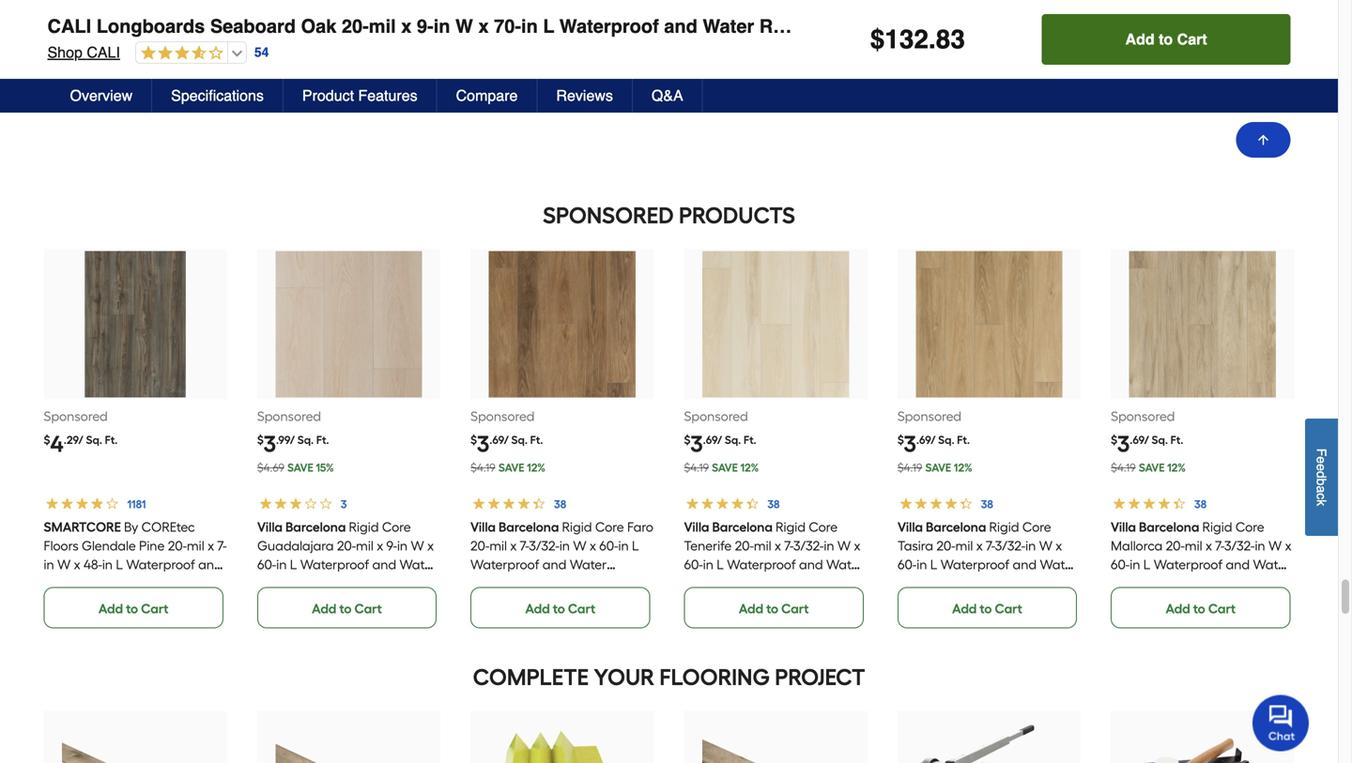 Task type: describe. For each thing, give the bounding box(es) containing it.
add to cart for rigid core mallorca 20-mil x 7-3/32-in w x 60-in l waterproof and water resistant interlocking luxury vinyl plank flooring (23.88-sq ft/ carton)
[[1166, 601, 1236, 617]]

rigid for guadalajara
[[349, 519, 379, 535]]

$ 4 .29/ sq. ft.
[[44, 431, 118, 458]]

features
[[358, 87, 418, 104]]

plank inside rigid core guadalajara 20-mil x 9-in w x 60-in l waterproof and water resistant interlocking luxury vinyl plank flooring (30.45-sq ft/ carton)
[[288, 595, 321, 611]]

chat invite button image
[[1253, 695, 1310, 752]]

interlocking for rigid core tenerife 20-mil x 7-3/32-in w x 60-in l waterproof and water resistant interlocking luxury vinyl plank flooring (23.88-sq ft/ carton)
[[741, 576, 810, 592]]

and inside rigid core guadalajara 20-mil x 9-in w x 60-in l waterproof and water resistant interlocking luxury vinyl plank flooring (30.45-sq ft/ carton)
[[372, 557, 396, 573]]

7- inside the by coretec floors glendale pine 20-mil x 7- in w x 48-in l waterproof and water resistant interlocking luxury vinyl plank flooring (16.54-sq ft/ carton)
[[217, 538, 227, 554]]

villa for rigid core mallorca 20-mil x 7-3/32-in w x 60-in l waterproof and water resistant interlocking luxury vinyl plank flooring (23.88-sq ft/ carton)
[[1111, 519, 1137, 535]]

60- for tasira
[[898, 557, 917, 573]]

k
[[1315, 500, 1330, 506]]

carton) for rigid core tenerife 20-mil x 7-3/32-in w x 60-in l waterproof and water resistant interlocking luxury vinyl plank flooring (23.88-sq ft/ carton)
[[702, 613, 748, 629]]

answer
[[121, 23, 175, 40]]

$4.69 save 15%
[[257, 461, 334, 475]]

ft. inside $ 4 .29/ sq. ft.
[[105, 433, 118, 447]]

sponsored for by coretec floors glendale pine 20-mil x 7- in w x 48-in l waterproof and water resistant interlocking luxury vinyl plank flooring (16.54-sq ft/ carton)
[[44, 409, 108, 425]]

luxury for cali longboards seaboard oak 20-mil x 9-in w x 70-in l waterproof and water resistant interlocking luxury vinyl plank flooring (26.62-sq ft/ car
[[961, 15, 1024, 37]]

products
[[679, 202, 796, 229]]

mil for rigid core faro 20-mil x 7-3/32-in w x 60-in l waterproof and water resistant interlocking luxury vinyl plank flooring (23.88-sq ft/ carton)
[[490, 538, 507, 554]]

vinyl for rigid core mallorca 20-mil x 7-3/32-in w x 60-in l waterproof and water resistant interlocking luxury vinyl plank flooring (23.88-sq ft/ carton)
[[1111, 595, 1139, 611]]

resistant inside rigid core guadalajara 20-mil x 9-in w x 60-in l waterproof and water resistant interlocking luxury vinyl plank flooring (30.45-sq ft/ carton)
[[257, 576, 311, 592]]

(26.62-
[[1215, 15, 1274, 37]]

rigid core tasira 20-mil x 7-3/32-in w x 60-in l waterproof and water resistant interlocking luxury vinyl plank flooring (23.88-sq ft/ carton)
[[898, 519, 1077, 629]]

seaboard
[[210, 15, 296, 37]]

4 3 list item from the left
[[898, 249, 1081, 629]]

resistant for rigid core faro 20-mil x 7-3/32-in w x 60-in l waterproof and water resistant interlocking luxury vinyl plank flooring (23.88-sq ft/ carton)
[[471, 576, 524, 592]]

sq for rigid core mallorca 20-mil x 7-3/32-in w x 60-in l waterproof and water resistant interlocking luxury vinyl plank flooring (23.88-sq ft/ carton)
[[1268, 595, 1282, 611]]

plank inside the by coretec floors glendale pine 20-mil x 7- in w x 48-in l waterproof and water resistant interlocking luxury vinyl plank flooring (16.54-sq ft/ carton)
[[117, 595, 150, 611]]

add for rigid core mallorca 20-mil x 7-3/32-in w x 60-in l waterproof and water resistant interlocking luxury vinyl plank flooring (23.88-sq ft/ carton)
[[1166, 601, 1191, 617]]

specifications
[[171, 87, 264, 104]]

plank for cali longboards seaboard oak 20-mil x 9-in w x 70-in l waterproof and water resistant interlocking luxury vinyl plank flooring (26.62-sq ft/ car
[[1079, 15, 1129, 37]]

shop
[[47, 44, 83, 61]]

.
[[929, 24, 936, 54]]

barcelona for guadalajara
[[285, 519, 346, 535]]

answer this question button
[[87, 10, 313, 53]]

overview
[[70, 87, 133, 104]]

$ 3 .69/ sq. ft. for rigid core faro 20-mil x 7-3/32-in w x 60-in l waterproof and water resistant interlocking luxury vinyl plank flooring (23.88-sq ft/ carton)
[[471, 431, 543, 458]]

plank for rigid core mallorca 20-mil x 7-3/32-in w x 60-in l waterproof and water resistant interlocking luxury vinyl plank flooring (23.88-sq ft/ carton)
[[1142, 595, 1175, 611]]

flooring inside rigid core faro 20-mil x 7-3/32-in w x 60-in l waterproof and water resistant interlocking luxury vinyl plank flooring (23.88-sq ft/ carton)
[[538, 595, 585, 611]]

12% for tasira
[[954, 461, 973, 475]]

answer this question
[[121, 23, 279, 40]]

waterproof for faro
[[471, 557, 540, 573]]

sq for rigid core faro 20-mil x 7-3/32-in w x 60-in l waterproof and water resistant interlocking luxury vinyl plank flooring (23.88-sq ft/ carton)
[[628, 595, 642, 611]]

car
[[1324, 15, 1353, 37]]

luxury for rigid core tenerife 20-mil x 7-3/32-in w x 60-in l waterproof and water resistant interlocking luxury vinyl plank flooring (23.88-sq ft/ carton)
[[813, 576, 853, 592]]

flooring inside the by coretec floors glendale pine 20-mil x 7- in w x 48-in l waterproof and water resistant interlocking luxury vinyl plank flooring (16.54-sq ft/ carton)
[[153, 595, 201, 611]]

4 list item
[[44, 249, 227, 629]]

carton) inside rigid core guadalajara 20-mil x 9-in w x 60-in l waterproof and water resistant interlocking luxury vinyl plank flooring (30.45-sq ft/ carton)
[[275, 613, 321, 629]]

sq. for rigid core mallorca 20-mil x 7-3/32-in w x 60-in l waterproof and water resistant interlocking luxury vinyl plank flooring (23.88-sq ft/ carton)
[[1152, 433, 1169, 447]]

waterproof inside the by coretec floors glendale pine 20-mil x 7- in w x 48-in l waterproof and water resistant interlocking luxury vinyl plank flooring (16.54-sq ft/ carton)
[[126, 557, 195, 573]]

your
[[594, 664, 655, 691]]

add for rigid core guadalajara 20-mil x 9-in w x 60-in l waterproof and water resistant interlocking luxury vinyl plank flooring (30.45-sq ft/ carton)
[[312, 601, 337, 617]]

add for rigid core tenerife 20-mil x 7-3/32-in w x 60-in l waterproof and water resistant interlocking luxury vinyl plank flooring (23.88-sq ft/ carton)
[[739, 601, 764, 617]]

product features button
[[284, 79, 437, 113]]

2 e from the top
[[1315, 464, 1330, 471]]

by coretec floors glendale pine 20-mil x 7- in w x 48-in l waterproof and water resistant interlocking luxury vinyl plank flooring (16.54-sq ft/ carton)
[[44, 519, 227, 629]]

villa barcelona rigid core tasira 20-mil x 7-3/32-in w x 60-in l waterproof and water resistant interlocking luxury vinyl plank flooring (23.88-sq ft/ carton) image
[[916, 251, 1063, 398]]

marshalltown 13-in vinyl floor cutter image
[[916, 713, 1063, 764]]

water for tenerife
[[827, 557, 864, 573]]

rigid core faro 20-mil x 7-3/32-in w x 60-in l waterproof and water resistant interlocking luxury vinyl plank flooring (23.88-sq ft/ carton)
[[471, 519, 654, 629]]

waterproof for seaboard
[[560, 15, 659, 37]]

interlocking inside the by coretec floors glendale pine 20-mil x 7- in w x 48-in l waterproof and water resistant interlocking luxury vinyl plank flooring (16.54-sq ft/ carton)
[[141, 576, 210, 592]]

reviews
[[556, 87, 613, 104]]

$ 132 . 83
[[870, 24, 966, 54]]

complete your flooring project heading
[[42, 659, 1297, 696]]

vinyl for rigid core faro 20-mil x 7-3/32-in w x 60-in l waterproof and water resistant interlocking luxury vinyl plank flooring (23.88-sq ft/ carton)
[[471, 595, 498, 611]]

villa barcelona for rigid core mallorca 20-mil x 7-3/32-in w x 60-in l waterproof and water resistant interlocking luxury vinyl plank flooring (23.88-sq ft/ carton)
[[1111, 519, 1200, 535]]

20- for rigid core mallorca 20-mil x 7-3/32-in w x 60-in l waterproof and water resistant interlocking luxury vinyl plank flooring (23.88-sq ft/ carton)
[[1166, 538, 1185, 554]]

interlocking for cali longboards seaboard oak 20-mil x 9-in w x 70-in l waterproof and water resistant interlocking luxury vinyl plank flooring (26.62-sq ft/ car
[[850, 15, 956, 37]]

water for seaboard
[[703, 15, 754, 37]]

rigid core guadalajara 20-mil x 9-in w x 60-in l waterproof and water resistant interlocking luxury vinyl plank flooring (30.45-sq ft/ carton)
[[257, 519, 436, 629]]

this
[[179, 23, 210, 40]]

guadalajara
[[257, 538, 334, 554]]

product features
[[302, 87, 418, 104]]

water inside the by coretec floors glendale pine 20-mil x 7- in w x 48-in l waterproof and water resistant interlocking luxury vinyl plank flooring (16.54-sq ft/ carton)
[[44, 576, 81, 592]]

ft/ for cali longboards seaboard oak 20-mil x 9-in w x 70-in l waterproof and water resistant interlocking luxury vinyl plank flooring (26.62-sq ft/ car
[[1301, 15, 1319, 37]]

add to cart inside add to cart button
[[1126, 31, 1208, 48]]

flooring inside rigid core tenerife 20-mil x 7-3/32-in w x 60-in l waterproof and water resistant interlocking luxury vinyl plank flooring (23.88-sq ft/ carton)
[[751, 595, 799, 611]]

villa for rigid core tenerife 20-mil x 7-3/32-in w x 60-in l waterproof and water resistant interlocking luxury vinyl plank flooring (23.88-sq ft/ carton)
[[684, 519, 710, 535]]

sq inside rigid core guadalajara 20-mil x 9-in w x 60-in l waterproof and water resistant interlocking luxury vinyl plank flooring (30.45-sq ft/ carton)
[[415, 595, 429, 611]]

3/32- for rigid core tasira 20-mil x 7-3/32-in w x 60-in l waterproof and water resistant interlocking luxury vinyl plank flooring (23.88-sq ft/ carton)
[[995, 538, 1026, 554]]

cart for by coretec floors glendale pine 20-mil x 7- in w x 48-in l waterproof and water resistant interlocking luxury vinyl plank flooring (16.54-sq ft/ carton)
[[141, 601, 169, 617]]

sq. for rigid core tenerife 20-mil x 7-3/32-in w x 60-in l waterproof and water resistant interlocking luxury vinyl plank flooring (23.88-sq ft/ carton)
[[725, 433, 741, 447]]

vinyl inside rigid core guadalajara 20-mil x 9-in w x 60-in l waterproof and water resistant interlocking luxury vinyl plank flooring (30.45-sq ft/ carton)
[[257, 595, 285, 611]]

sponsored for rigid core mallorca 20-mil x 7-3/32-in w x 60-in l waterproof and water resistant interlocking luxury vinyl plank flooring (23.88-sq ft/ carton)
[[1111, 409, 1175, 425]]

luxury inside rigid core guadalajara 20-mil x 9-in w x 60-in l waterproof and water resistant interlocking luxury vinyl plank flooring (30.45-sq ft/ carton)
[[386, 576, 426, 592]]

mil inside the by coretec floors glendale pine 20-mil x 7- in w x 48-in l waterproof and water resistant interlocking luxury vinyl plank flooring (16.54-sq ft/ carton)
[[187, 538, 204, 554]]

carton) for rigid core faro 20-mil x 7-3/32-in w x 60-in l waterproof and water resistant interlocking luxury vinyl plank flooring (23.88-sq ft/ carton)
[[488, 613, 535, 629]]

54
[[254, 45, 269, 60]]

smartcore soft and sound 25.7-ft x 3.9-ft x 1.5-mm premium foam flooring underlayment (100-sq ft /fan fold) image
[[489, 713, 636, 764]]

f e e d b a c k button
[[1306, 419, 1339, 536]]

complete your flooring project
[[473, 664, 866, 691]]

rigid for tasira
[[989, 519, 1019, 535]]

and for tenerife
[[799, 557, 823, 573]]

add to cart link for mallorca
[[1111, 588, 1291, 629]]

interlocking for rigid core tasira 20-mil x 7-3/32-in w x 60-in l waterproof and water resistant interlocking luxury vinyl plank flooring (23.88-sq ft/ carton)
[[955, 576, 1024, 592]]

sq inside the by coretec floors glendale pine 20-mil x 7- in w x 48-in l waterproof and water resistant interlocking luxury vinyl plank flooring (16.54-sq ft/ carton)
[[81, 613, 95, 629]]

ft. for rigid core guadalajara 20-mil x 9-in w x 60-in l waterproof and water resistant interlocking luxury vinyl plank flooring (30.45-sq ft/ carton)
[[316, 433, 329, 447]]

ft. for rigid core tasira 20-mil x 7-3/32-in w x 60-in l waterproof and water resistant interlocking luxury vinyl plank flooring (23.88-sq ft/ carton)
[[957, 433, 970, 447]]

.69/ for rigid core faro 20-mil x 7-3/32-in w x 60-in l waterproof and water resistant interlocking luxury vinyl plank flooring (23.88-sq ft/ carton)
[[490, 433, 509, 447]]

to for by coretec floors glendale pine 20-mil x 7- in w x 48-in l waterproof and water resistant interlocking luxury vinyl plank flooring (16.54-sq ft/ carton)
[[126, 601, 138, 617]]

(23.88- for rigid core tenerife 20-mil x 7-3/32-in w x 60-in l waterproof and water resistant interlocking luxury vinyl plank flooring (23.88-sq ft/ carton)
[[802, 595, 841, 611]]

$4.69
[[257, 461, 284, 475]]

tenerife
[[684, 538, 732, 554]]

$ for rigid core faro 20-mil x 7-3/32-in w x 60-in l waterproof and water resistant interlocking luxury vinyl plank flooring (23.88-sq ft/ carton)
[[471, 433, 477, 447]]

ft/ for rigid core mallorca 20-mil x 7-3/32-in w x 60-in l waterproof and water resistant interlocking luxury vinyl plank flooring (23.88-sq ft/ carton)
[[1111, 613, 1126, 629]]

smartcore by coretec floors glendale pine 20-mil x 7-in w x 48-in l waterproof and water resistant interlocking luxury vinyl plank flooring (16.54-sq ft/ carton) image
[[62, 251, 209, 398]]

cali longboards vinyl pro 2.06-in x 72.83-in seaboard oak prefinished vinyl stair nosing image
[[703, 713, 849, 764]]

add to cart link for faro
[[471, 588, 650, 629]]

2 3 list item from the left
[[471, 249, 654, 629]]

cart inside button
[[1178, 31, 1208, 48]]

smartcore
[[44, 519, 121, 535]]

60- for mallorca
[[1111, 557, 1130, 573]]

glendale
[[82, 538, 136, 554]]

$ 3 .99/ sq. ft.
[[257, 431, 329, 458]]

15%
[[316, 461, 334, 475]]

vinyl for rigid core tasira 20-mil x 7-3/32-in w x 60-in l waterproof and water resistant interlocking luxury vinyl plank flooring (23.88-sq ft/ carton)
[[898, 595, 925, 611]]

5 3 list item from the left
[[1111, 249, 1295, 629]]

q&a
[[652, 87, 684, 104]]

0 vertical spatial cali
[[47, 15, 91, 37]]

l inside rigid core guadalajara 20-mil x 9-in w x 60-in l waterproof and water resistant interlocking luxury vinyl plank flooring (30.45-sq ft/ carton)
[[290, 557, 297, 573]]

w for tenerife
[[838, 538, 851, 554]]

core for rigid core tenerife 20-mil x 7-3/32-in w x 60-in l waterproof and water resistant interlocking luxury vinyl plank flooring (23.88-sq ft/ carton)
[[809, 519, 838, 535]]

villa barcelona for rigid core tenerife 20-mil x 7-3/32-in w x 60-in l waterproof and water resistant interlocking luxury vinyl plank flooring (23.88-sq ft/ carton)
[[684, 519, 773, 535]]

villa barcelona rigid core tenerife 20-mil x 7-3/32-in w x 60-in l waterproof and water resistant interlocking luxury vinyl plank flooring (23.88-sq ft/ carton) image
[[703, 251, 849, 398]]

ft. for rigid core faro 20-mil x 7-3/32-in w x 60-in l waterproof and water resistant interlocking luxury vinyl plank flooring (23.88-sq ft/ carton)
[[530, 433, 543, 447]]

$4.19 save 12% for rigid core tenerife 20-mil x 7-3/32-in w x 60-in l waterproof and water resistant interlocking luxury vinyl plank flooring (23.88-sq ft/ carton)
[[684, 461, 759, 475]]

carton) inside the by coretec floors glendale pine 20-mil x 7- in w x 48-in l waterproof and water resistant interlocking luxury vinyl plank flooring (16.54-sq ft/ carton)
[[116, 613, 162, 629]]

arrow up image
[[1256, 132, 1271, 147]]

to inside button
[[1159, 31, 1173, 48]]

d
[[1315, 471, 1330, 479]]

compare
[[456, 87, 518, 104]]

sq. inside $ 4 .29/ sq. ft.
[[86, 433, 102, 447]]

20- inside the by coretec floors glendale pine 20-mil x 7- in w x 48-in l waterproof and water resistant interlocking luxury vinyl plank flooring (16.54-sq ft/ carton)
[[168, 538, 187, 554]]

carton) for rigid core mallorca 20-mil x 7-3/32-in w x 60-in l waterproof and water resistant interlocking luxury vinyl plank flooring (23.88-sq ft/ carton)
[[1129, 613, 1175, 629]]

villa barcelona for rigid core tasira 20-mil x 7-3/32-in w x 60-in l waterproof and water resistant interlocking luxury vinyl plank flooring (23.88-sq ft/ carton)
[[898, 519, 987, 535]]

to for rigid core mallorca 20-mil x 7-3/32-in w x 60-in l waterproof and water resistant interlocking luxury vinyl plank flooring (23.88-sq ft/ carton)
[[1194, 601, 1206, 617]]

w inside the by coretec floors glendale pine 20-mil x 7- in w x 48-in l waterproof and water resistant interlocking luxury vinyl plank flooring (16.54-sq ft/ carton)
[[57, 557, 71, 573]]

core for rigid core tasira 20-mil x 7-3/32-in w x 60-in l waterproof and water resistant interlocking luxury vinyl plank flooring (23.88-sq ft/ carton)
[[1023, 519, 1051, 535]]

20- for rigid core tenerife 20-mil x 7-3/32-in w x 60-in l waterproof and water resistant interlocking luxury vinyl plank flooring (23.88-sq ft/ carton)
[[735, 538, 754, 554]]

add to cart for rigid core tasira 20-mil x 7-3/32-in w x 60-in l waterproof and water resistant interlocking luxury vinyl plank flooring (23.88-sq ft/ carton)
[[953, 601, 1023, 617]]

$ 3 .69/ sq. ft. for rigid core mallorca 20-mil x 7-3/32-in w x 60-in l waterproof and water resistant interlocking luxury vinyl plank flooring (23.88-sq ft/ carton)
[[1111, 431, 1184, 458]]

(23.88- for rigid core tasira 20-mil x 7-3/32-in w x 60-in l waterproof and water resistant interlocking luxury vinyl plank flooring (23.88-sq ft/ carton)
[[1016, 595, 1055, 611]]

1 e from the top
[[1315, 457, 1330, 464]]

interlocking for rigid core mallorca 20-mil x 7-3/32-in w x 60-in l waterproof and water resistant interlocking luxury vinyl plank flooring (23.88-sq ft/ carton)
[[1168, 576, 1237, 592]]

add to cart button
[[1042, 14, 1291, 65]]

a
[[1315, 486, 1330, 493]]

ft/ inside the by coretec floors glendale pine 20-mil x 7- in w x 48-in l waterproof and water resistant interlocking luxury vinyl plank flooring (16.54-sq ft/ carton)
[[98, 613, 113, 629]]

flooring inside 'rigid core mallorca 20-mil x 7-3/32-in w x 60-in l waterproof and water resistant interlocking luxury vinyl plank flooring (23.88-sq ft/ carton)'
[[1178, 595, 1226, 611]]

q&a button
[[633, 79, 703, 113]]

resistant for rigid core tasira 20-mil x 7-3/32-in w x 60-in l waterproof and water resistant interlocking luxury vinyl plank flooring (23.88-sq ft/ carton)
[[898, 576, 952, 592]]

(16.54-
[[44, 613, 81, 629]]

1 3 list item from the left
[[257, 249, 441, 629]]

luxury for rigid core tasira 20-mil x 7-3/32-in w x 60-in l waterproof and water resistant interlocking luxury vinyl plank flooring (23.88-sq ft/ carton)
[[1027, 576, 1067, 592]]

w for faro
[[573, 538, 587, 554]]

ft. for rigid core tenerife 20-mil x 7-3/32-in w x 60-in l waterproof and water resistant interlocking luxury vinyl plank flooring (23.88-sq ft/ carton)
[[744, 433, 757, 447]]

l for mallorca
[[1144, 557, 1151, 573]]

$4.19 for rigid core tasira 20-mil x 7-3/32-in w x 60-in l waterproof and water resistant interlocking luxury vinyl plank flooring (23.88-sq ft/ carton)
[[898, 461, 923, 475]]

product
[[302, 87, 354, 104]]

cali longboards seaboard oak 0.5-in t x 1.31-in w x 72.83-in l vinyl reducer image
[[276, 713, 422, 764]]

faro
[[628, 519, 654, 535]]

rigid core tenerife 20-mil x 7-3/32-in w x 60-in l waterproof and water resistant interlocking luxury vinyl plank flooring (23.88-sq ft/ carton)
[[684, 519, 864, 629]]

w inside rigid core guadalajara 20-mil x 9-in w x 60-in l waterproof and water resistant interlocking luxury vinyl plank flooring (30.45-sq ft/ carton)
[[411, 538, 424, 554]]

tasira
[[898, 538, 933, 554]]

to for rigid core faro 20-mil x 7-3/32-in w x 60-in l waterproof and water resistant interlocking luxury vinyl plank flooring (23.88-sq ft/ carton)
[[553, 601, 565, 617]]

reviews button
[[538, 79, 633, 113]]

water inside rigid core guadalajara 20-mil x 9-in w x 60-in l waterproof and water resistant interlocking luxury vinyl plank flooring (30.45-sq ft/ carton)
[[400, 557, 436, 573]]

add inside button
[[1126, 31, 1155, 48]]

villa barcelona rigid core mallorca 20-mil x 7-3/32-in w x 60-in l waterproof and water resistant interlocking luxury vinyl plank flooring (23.88-sq ft/ carton) image
[[1130, 251, 1276, 398]]

vinyl inside the by coretec floors glendale pine 20-mil x 7- in w x 48-in l waterproof and water resistant interlocking luxury vinyl plank flooring (16.54-sq ft/ carton)
[[86, 595, 114, 611]]

core for rigid core mallorca 20-mil x 7-3/32-in w x 60-in l waterproof and water resistant interlocking luxury vinyl plank flooring (23.88-sq ft/ carton)
[[1236, 519, 1265, 535]]



Task type: vqa. For each thing, say whether or not it's contained in the screenshot.
Compare on the left top
yes



Task type: locate. For each thing, give the bounding box(es) containing it.
plank
[[1079, 15, 1129, 37], [117, 595, 150, 611], [288, 595, 321, 611], [501, 595, 534, 611], [715, 595, 748, 611], [929, 595, 961, 611], [1142, 595, 1175, 611]]

cali longboards seaboard oak 0.33-in t x 1.39-in w x 72.83-in l vinyl threshold image
[[62, 713, 209, 764]]

2 rigid from the left
[[562, 519, 592, 535]]

save for rigid core faro 20-mil x 7-3/32-in w x 60-in l waterproof and water resistant interlocking luxury vinyl plank flooring (23.88-sq ft/ carton)
[[499, 461, 525, 475]]

compare button
[[437, 79, 538, 113]]

cali longboards seaboard oak 20-mil x 9-in w x 70-in l waterproof and water resistant interlocking luxury vinyl plank flooring (26.62-sq ft/ car
[[47, 15, 1353, 37]]

9- up the features
[[417, 15, 434, 37]]

ft/ inside rigid core faro 20-mil x 7-3/32-in w x 60-in l waterproof and water resistant interlocking luxury vinyl plank flooring (23.88-sq ft/ carton)
[[471, 613, 485, 629]]

5 3 from the left
[[1118, 431, 1130, 458]]

resistant for rigid core mallorca 20-mil x 7-3/32-in w x 60-in l waterproof and water resistant interlocking luxury vinyl plank flooring (23.88-sq ft/ carton)
[[1111, 576, 1165, 592]]

resistant
[[760, 15, 844, 37], [84, 576, 138, 592], [257, 576, 311, 592], [471, 576, 524, 592], [684, 576, 738, 592], [898, 576, 952, 592], [1111, 576, 1165, 592]]

4 save from the left
[[926, 461, 952, 475]]

shop cali
[[47, 44, 120, 61]]

plank inside rigid core tasira 20-mil x 7-3/32-in w x 60-in l waterproof and water resistant interlocking luxury vinyl plank flooring (23.88-sq ft/ carton)
[[929, 595, 961, 611]]

2 core from the left
[[596, 519, 624, 535]]

70-
[[494, 15, 521, 37]]

5 core from the left
[[1236, 519, 1265, 535]]

interlocking for rigid core faro 20-mil x 7-3/32-in w x 60-in l waterproof and water resistant interlocking luxury vinyl plank flooring (23.88-sq ft/ carton)
[[528, 576, 597, 592]]

to inside 4 list item
[[126, 601, 138, 617]]

water for tasira
[[1040, 557, 1077, 573]]

3 list item
[[257, 249, 441, 629], [471, 249, 654, 629], [684, 249, 868, 629], [898, 249, 1081, 629], [1111, 249, 1295, 629]]

132
[[885, 24, 929, 54]]

.69/ for rigid core tenerife 20-mil x 7-3/32-in w x 60-in l waterproof and water resistant interlocking luxury vinyl plank flooring (23.88-sq ft/ carton)
[[703, 433, 723, 447]]

cart for rigid core faro 20-mil x 7-3/32-in w x 60-in l waterproof and water resistant interlocking luxury vinyl plank flooring (23.88-sq ft/ carton)
[[568, 601, 596, 617]]

water inside rigid core tasira 20-mil x 7-3/32-in w x 60-in l waterproof and water resistant interlocking luxury vinyl plank flooring (23.88-sq ft/ carton)
[[1040, 557, 1077, 573]]

4 ft. from the left
[[744, 433, 757, 447]]

carton) down the tasira
[[915, 613, 962, 629]]

$4.19 save 12% for rigid core faro 20-mil x 7-3/32-in w x 60-in l waterproof and water resistant interlocking luxury vinyl plank flooring (23.88-sq ft/ carton)
[[471, 461, 546, 475]]

core inside rigid core faro 20-mil x 7-3/32-in w x 60-in l waterproof and water resistant interlocking luxury vinyl plank flooring (23.88-sq ft/ carton)
[[596, 519, 624, 535]]

luxury inside rigid core tenerife 20-mil x 7-3/32-in w x 60-in l waterproof and water resistant interlocking luxury vinyl plank flooring (23.88-sq ft/ carton)
[[813, 576, 853, 592]]

9-
[[417, 15, 434, 37], [386, 538, 397, 554]]

add
[[1126, 31, 1155, 48], [98, 601, 123, 617], [312, 601, 337, 617], [526, 601, 550, 617], [739, 601, 764, 617], [953, 601, 977, 617], [1166, 601, 1191, 617]]

southdeep products heading
[[42, 197, 1297, 234]]

waterproof inside rigid core tenerife 20-mil x 7-3/32-in w x 60-in l waterproof and water resistant interlocking luxury vinyl plank flooring (23.88-sq ft/ carton)
[[727, 557, 796, 573]]

rigid inside rigid core faro 20-mil x 7-3/32-in w x 60-in l waterproof and water resistant interlocking luxury vinyl plank flooring (23.88-sq ft/ carton)
[[562, 519, 592, 535]]

rigid inside 'rigid core mallorca 20-mil x 7-3/32-in w x 60-in l waterproof and water resistant interlocking luxury vinyl plank flooring (23.88-sq ft/ carton)'
[[1203, 519, 1233, 535]]

60- inside rigid core faro 20-mil x 7-3/32-in w x 60-in l waterproof and water resistant interlocking luxury vinyl plank flooring (23.88-sq ft/ carton)
[[600, 538, 619, 554]]

ft/ right (16.54-
[[98, 613, 113, 629]]

2 12% from the left
[[741, 461, 759, 475]]

luxury inside rigid core faro 20-mil x 7-3/32-in w x 60-in l waterproof and water resistant interlocking luxury vinyl plank flooring (23.88-sq ft/ carton)
[[600, 576, 640, 592]]

by
[[124, 519, 138, 535]]

2 add to cart link from the left
[[257, 588, 437, 629]]

l down tenerife
[[717, 557, 724, 573]]

2 sq. from the left
[[298, 433, 314, 447]]

save for rigid core tenerife 20-mil x 7-3/32-in w x 60-in l waterproof and water resistant interlocking luxury vinyl plank flooring (23.88-sq ft/ carton)
[[712, 461, 738, 475]]

1 $4.19 save 12% from the left
[[471, 461, 546, 475]]

3 carton) from the left
[[488, 613, 535, 629]]

mil inside 'rigid core mallorca 20-mil x 7-3/32-in w x 60-in l waterproof and water resistant interlocking luxury vinyl plank flooring (23.88-sq ft/ carton)'
[[1185, 538, 1203, 554]]

coretec
[[142, 519, 195, 535]]

20- inside rigid core guadalajara 20-mil x 9-in w x 60-in l waterproof and water resistant interlocking luxury vinyl plank flooring (30.45-sq ft/ carton)
[[337, 538, 356, 554]]

carton) for rigid core tasira 20-mil x 7-3/32-in w x 60-in l waterproof and water resistant interlocking luxury vinyl plank flooring (23.88-sq ft/ carton)
[[915, 613, 962, 629]]

w for seaboard
[[456, 15, 473, 37]]

carton) down guadalajara
[[275, 613, 321, 629]]

resistant inside 'rigid core mallorca 20-mil x 7-3/32-in w x 60-in l waterproof and water resistant interlocking luxury vinyl plank flooring (23.88-sq ft/ carton)'
[[1111, 576, 1165, 592]]

carton) inside 'rigid core mallorca 20-mil x 7-3/32-in w x 60-in l waterproof and water resistant interlocking luxury vinyl plank flooring (23.88-sq ft/ carton)'
[[1129, 613, 1175, 629]]

1 villa barcelona from the left
[[257, 519, 346, 535]]

4
[[50, 431, 64, 458]]

to for rigid core guadalajara 20-mil x 9-in w x 60-in l waterproof and water resistant interlocking luxury vinyl plank flooring (30.45-sq ft/ carton)
[[339, 601, 352, 617]]

ft. inside $ 3 .99/ sq. ft.
[[316, 433, 329, 447]]

add inside 4 list item
[[98, 601, 123, 617]]

5 ft. from the left
[[957, 433, 970, 447]]

.69/ for rigid core mallorca 20-mil x 7-3/32-in w x 60-in l waterproof and water resistant interlocking luxury vinyl plank flooring (23.88-sq ft/ carton)
[[1130, 433, 1150, 447]]

ft/ down mallorca
[[1111, 613, 1126, 629]]

b
[[1315, 479, 1330, 486]]

water inside 'rigid core mallorca 20-mil x 7-3/32-in w x 60-in l waterproof and water resistant interlocking luxury vinyl plank flooring (23.88-sq ft/ carton)'
[[1254, 557, 1291, 573]]

60- inside rigid core guadalajara 20-mil x 9-in w x 60-in l waterproof and water resistant interlocking luxury vinyl plank flooring (30.45-sq ft/ carton)
[[257, 557, 276, 573]]

.69/
[[490, 433, 509, 447], [703, 433, 723, 447], [917, 433, 936, 447], [1130, 433, 1150, 447]]

5 sq. from the left
[[939, 433, 955, 447]]

l for seaboard
[[543, 15, 555, 37]]

7- inside rigid core faro 20-mil x 7-3/32-in w x 60-in l waterproof and water resistant interlocking luxury vinyl plank flooring (23.88-sq ft/ carton)
[[520, 538, 529, 554]]

add to cart link for tasira
[[898, 588, 1078, 629]]

ft/ down guadalajara
[[257, 613, 272, 629]]

mil for rigid core mallorca 20-mil x 7-3/32-in w x 60-in l waterproof and water resistant interlocking luxury vinyl plank flooring (23.88-sq ft/ carton)
[[1185, 538, 1203, 554]]

1 3 from the left
[[264, 431, 276, 458]]

f e e d b a c k
[[1315, 449, 1330, 506]]

mil for rigid core guadalajara 20-mil x 9-in w x 60-in l waterproof and water resistant interlocking luxury vinyl plank flooring (30.45-sq ft/ carton)
[[356, 538, 374, 554]]

waterproof for tenerife
[[727, 557, 796, 573]]

4 3 from the left
[[904, 431, 917, 458]]

f
[[1315, 449, 1330, 457]]

add to cart link for floors
[[44, 588, 223, 629]]

3/32- inside rigid core faro 20-mil x 7-3/32-in w x 60-in l waterproof and water resistant interlocking luxury vinyl plank flooring (23.88-sq ft/ carton)
[[529, 538, 560, 554]]

villa
[[257, 519, 283, 535], [471, 519, 496, 535], [684, 519, 710, 535], [898, 519, 923, 535], [1111, 519, 1137, 535]]

l inside rigid core tasira 20-mil x 7-3/32-in w x 60-in l waterproof and water resistant interlocking luxury vinyl plank flooring (23.88-sq ft/ carton)
[[930, 557, 938, 573]]

20- for rigid core tasira 20-mil x 7-3/32-in w x 60-in l waterproof and water resistant interlocking luxury vinyl plank flooring (23.88-sq ft/ carton)
[[937, 538, 956, 554]]

carton) up the complete
[[488, 613, 535, 629]]

rigid inside rigid core tenerife 20-mil x 7-3/32-in w x 60-in l waterproof and water resistant interlocking luxury vinyl plank flooring (23.88-sq ft/ carton)
[[776, 519, 806, 535]]

plank inside 'rigid core mallorca 20-mil x 7-3/32-in w x 60-in l waterproof and water resistant interlocking luxury vinyl plank flooring (23.88-sq ft/ carton)'
[[1142, 595, 1175, 611]]

sq. for rigid core guadalajara 20-mil x 9-in w x 60-in l waterproof and water resistant interlocking luxury vinyl plank flooring (30.45-sq ft/ carton)
[[298, 433, 314, 447]]

add to cart inside 4 list item
[[98, 601, 169, 617]]

l right 70-
[[543, 15, 555, 37]]

2 $4.19 from the left
[[684, 461, 709, 475]]

6 ft. from the left
[[1171, 433, 1184, 447]]

vinyl for rigid core tenerife 20-mil x 7-3/32-in w x 60-in l waterproof and water resistant interlocking luxury vinyl plank flooring (23.88-sq ft/ carton)
[[684, 595, 712, 611]]

1 (23.88- from the left
[[589, 595, 628, 611]]

3 3 from the left
[[691, 431, 703, 458]]

l down mallorca
[[1144, 557, 1151, 573]]

sponsored for rigid core tenerife 20-mil x 7-3/32-in w x 60-in l waterproof and water resistant interlocking luxury vinyl plank flooring (23.88-sq ft/ carton)
[[684, 409, 748, 425]]

5 add to cart link from the left
[[898, 588, 1078, 629]]

carton)
[[116, 613, 162, 629], [275, 613, 321, 629], [488, 613, 535, 629], [702, 613, 748, 629], [915, 613, 962, 629], [1129, 613, 1175, 629]]

2 .69/ from the left
[[703, 433, 723, 447]]

3 $4.19 save 12% from the left
[[898, 461, 973, 475]]

48-
[[84, 557, 102, 573]]

waterproof inside rigid core tasira 20-mil x 7-3/32-in w x 60-in l waterproof and water resistant interlocking luxury vinyl plank flooring (23.88-sq ft/ carton)
[[941, 557, 1010, 573]]

20-
[[342, 15, 369, 37], [168, 538, 187, 554], [337, 538, 356, 554], [471, 538, 490, 554], [735, 538, 754, 554], [937, 538, 956, 554], [1166, 538, 1185, 554]]

mil
[[369, 15, 396, 37], [187, 538, 204, 554], [356, 538, 374, 554], [490, 538, 507, 554], [754, 538, 772, 554], [956, 538, 973, 554], [1185, 538, 1203, 554]]

barcelona
[[285, 519, 346, 535], [499, 519, 559, 535], [712, 519, 773, 535], [926, 519, 987, 535], [1140, 519, 1200, 535]]

4 villa barcelona from the left
[[898, 519, 987, 535]]

(30.45-
[[375, 595, 415, 611]]

9- up the (30.45-
[[386, 538, 397, 554]]

oak
[[301, 15, 337, 37]]

rigid
[[349, 519, 379, 535], [562, 519, 592, 535], [776, 519, 806, 535], [989, 519, 1019, 535], [1203, 519, 1233, 535]]

longboards
[[96, 15, 205, 37]]

3 (23.88- from the left
[[1016, 595, 1055, 611]]

carton) down pine
[[116, 613, 162, 629]]

project source flooring 4-pc installation kit image
[[1130, 713, 1276, 764]]

3 sq. from the left
[[511, 433, 528, 447]]

4 3/32- from the left
[[1225, 538, 1255, 554]]

20- inside rigid core tenerife 20-mil x 7-3/32-in w x 60-in l waterproof and water resistant interlocking luxury vinyl plank flooring (23.88-sq ft/ carton)
[[735, 538, 754, 554]]

x
[[401, 15, 412, 37], [479, 15, 489, 37], [208, 538, 214, 554], [377, 538, 383, 554], [427, 538, 434, 554], [511, 538, 517, 554], [590, 538, 597, 554], [775, 538, 781, 554], [854, 538, 861, 554], [976, 538, 983, 554], [1056, 538, 1062, 554], [1206, 538, 1213, 554], [1286, 538, 1292, 554], [74, 557, 80, 573]]

cali right shop
[[87, 44, 120, 61]]

5 rigid from the left
[[1203, 519, 1233, 535]]

barcelona for mallorca
[[1140, 519, 1200, 535]]

3 rigid from the left
[[776, 519, 806, 535]]

mil for rigid core tenerife 20-mil x 7-3/32-in w x 60-in l waterproof and water resistant interlocking luxury vinyl plank flooring (23.88-sq ft/ carton)
[[754, 538, 772, 554]]

6 add to cart link from the left
[[1111, 588, 1291, 629]]

and inside the by coretec floors glendale pine 20-mil x 7- in w x 48-in l waterproof and water resistant interlocking luxury vinyl plank flooring (16.54-sq ft/ carton)
[[198, 557, 222, 573]]

$ for rigid core tenerife 20-mil x 7-3/32-in w x 60-in l waterproof and water resistant interlocking luxury vinyl plank flooring (23.88-sq ft/ carton)
[[684, 433, 691, 447]]

carton) down mallorca
[[1129, 613, 1175, 629]]

3.6 stars image
[[136, 45, 223, 62]]

6 sq. from the left
[[1152, 433, 1169, 447]]

3 core from the left
[[809, 519, 838, 535]]

4 12% from the left
[[1168, 461, 1186, 475]]

2 carton) from the left
[[275, 613, 321, 629]]

3 .69/ from the left
[[917, 433, 936, 447]]

sq inside rigid core tenerife 20-mil x 7-3/32-in w x 60-in l waterproof and water resistant interlocking luxury vinyl plank flooring (23.88-sq ft/ carton)
[[841, 595, 855, 611]]

plank for rigid core tenerife 20-mil x 7-3/32-in w x 60-in l waterproof and water resistant interlocking luxury vinyl plank flooring (23.88-sq ft/ carton)
[[715, 595, 748, 611]]

3 barcelona from the left
[[712, 519, 773, 535]]

core inside rigid core tasira 20-mil x 7-3/32-in w x 60-in l waterproof and water resistant interlocking luxury vinyl plank flooring (23.88-sq ft/ carton)
[[1023, 519, 1051, 535]]

add to cart link for guadalajara
[[257, 588, 437, 629]]

$ 3 .69/ sq. ft. for rigid core tenerife 20-mil x 7-3/32-in w x 60-in l waterproof and water resistant interlocking luxury vinyl plank flooring (23.88-sq ft/ carton)
[[684, 431, 757, 458]]

3 villa barcelona from the left
[[684, 519, 773, 535]]

1 12% from the left
[[527, 461, 546, 475]]

4 add to cart link from the left
[[684, 588, 864, 629]]

barcelona for tenerife
[[712, 519, 773, 535]]

$ 3 .69/ sq. ft. for rigid core tasira 20-mil x 7-3/32-in w x 60-in l waterproof and water resistant interlocking luxury vinyl plank flooring (23.88-sq ft/ carton)
[[898, 431, 970, 458]]

2 villa from the left
[[471, 519, 496, 535]]

carton) inside rigid core faro 20-mil x 7-3/32-in w x 60-in l waterproof and water resistant interlocking luxury vinyl plank flooring (23.88-sq ft/ carton)
[[488, 613, 535, 629]]

carton) down tenerife
[[702, 613, 748, 629]]

l down glendale
[[116, 557, 123, 573]]

water inside rigid core tenerife 20-mil x 7-3/32-in w x 60-in l waterproof and water resistant interlocking luxury vinyl plank flooring (23.88-sq ft/ carton)
[[827, 557, 864, 573]]

60- inside 'rigid core mallorca 20-mil x 7-3/32-in w x 60-in l waterproof and water resistant interlocking luxury vinyl plank flooring (23.88-sq ft/ carton)'
[[1111, 557, 1130, 573]]

$ 3 .69/ sq. ft.
[[471, 431, 543, 458], [684, 431, 757, 458], [898, 431, 970, 458], [1111, 431, 1184, 458]]

e
[[1315, 457, 1330, 464], [1315, 464, 1330, 471]]

mallorca
[[1111, 538, 1163, 554]]

6 carton) from the left
[[1129, 613, 1175, 629]]

to
[[1159, 31, 1173, 48], [126, 601, 138, 617], [339, 601, 352, 617], [553, 601, 565, 617], [767, 601, 779, 617], [980, 601, 992, 617], [1194, 601, 1206, 617]]

60- for faro
[[600, 538, 619, 554]]

0 vertical spatial 9-
[[417, 15, 434, 37]]

3 $ 3 .69/ sq. ft. from the left
[[898, 431, 970, 458]]

interlocking inside 'rigid core mallorca 20-mil x 7-3/32-in w x 60-in l waterproof and water resistant interlocking luxury vinyl plank flooring (23.88-sq ft/ carton)'
[[1168, 576, 1237, 592]]

l inside the by coretec floors glendale pine 20-mil x 7- in w x 48-in l waterproof and water resistant interlocking luxury vinyl plank flooring (16.54-sq ft/ carton)
[[116, 557, 123, 573]]

2 barcelona from the left
[[499, 519, 559, 535]]

60-
[[600, 538, 619, 554], [257, 557, 276, 573], [684, 557, 703, 573], [898, 557, 917, 573], [1111, 557, 1130, 573]]

project
[[775, 664, 866, 691]]

$4.19 save 12% for rigid core tasira 20-mil x 7-3/32-in w x 60-in l waterproof and water resistant interlocking luxury vinyl plank flooring (23.88-sq ft/ carton)
[[898, 461, 973, 475]]

resistant for rigid core tenerife 20-mil x 7-3/32-in w x 60-in l waterproof and water resistant interlocking luxury vinyl plank flooring (23.88-sq ft/ carton)
[[684, 576, 738, 592]]

luxury inside the by coretec floors glendale pine 20-mil x 7- in w x 48-in l waterproof and water resistant interlocking luxury vinyl plank flooring (16.54-sq ft/ carton)
[[44, 595, 83, 611]]

4 core from the left
[[1023, 519, 1051, 535]]

pine
[[139, 538, 165, 554]]

1 .69/ from the left
[[490, 433, 509, 447]]

l inside 'rigid core mallorca 20-mil x 7-3/32-in w x 60-in l waterproof and water resistant interlocking luxury vinyl plank flooring (23.88-sq ft/ carton)'
[[1144, 557, 1151, 573]]

l for tenerife
[[717, 557, 724, 573]]

add for rigid core faro 20-mil x 7-3/32-in w x 60-in l waterproof and water resistant interlocking luxury vinyl plank flooring (23.88-sq ft/ carton)
[[526, 601, 550, 617]]

1 carton) from the left
[[116, 613, 162, 629]]

5 save from the left
[[1139, 461, 1165, 475]]

3 for rigid core guadalajara 20-mil x 9-in w x 60-in l waterproof and water resistant interlocking luxury vinyl plank flooring (30.45-sq ft/ carton)
[[264, 431, 276, 458]]

ft/ up the complete
[[471, 613, 485, 629]]

ft/ down the tasira
[[898, 613, 912, 629]]

4 carton) from the left
[[702, 613, 748, 629]]

$
[[870, 24, 885, 54], [44, 433, 50, 447], [257, 433, 264, 447], [471, 433, 477, 447], [684, 433, 691, 447], [898, 433, 904, 447], [1111, 433, 1118, 447]]

water
[[703, 15, 754, 37], [400, 557, 436, 573], [570, 557, 607, 573], [827, 557, 864, 573], [1040, 557, 1077, 573], [1254, 557, 1291, 573], [44, 576, 81, 592]]

1 core from the left
[[382, 519, 411, 535]]

villa barcelona rigid core guadalajara 20-mil x 9-in w x 60-in l waterproof and water resistant interlocking luxury vinyl plank flooring (30.45-sq ft/ carton) image
[[276, 251, 422, 398]]

3 villa from the left
[[684, 519, 710, 535]]

add to cart
[[1126, 31, 1208, 48], [98, 601, 169, 617], [312, 601, 382, 617], [526, 601, 596, 617], [739, 601, 809, 617], [953, 601, 1023, 617], [1166, 601, 1236, 617]]

3/32- for rigid core tenerife 20-mil x 7-3/32-in w x 60-in l waterproof and water resistant interlocking luxury vinyl plank flooring (23.88-sq ft/ carton)
[[794, 538, 824, 554]]

ft.
[[105, 433, 118, 447], [316, 433, 329, 447], [530, 433, 543, 447], [744, 433, 757, 447], [957, 433, 970, 447], [1171, 433, 1184, 447]]

floors
[[44, 538, 79, 554]]

villa for rigid core tasira 20-mil x 7-3/32-in w x 60-in l waterproof and water resistant interlocking luxury vinyl plank flooring (23.88-sq ft/ carton)
[[898, 519, 923, 535]]

sq inside 'rigid core mallorca 20-mil x 7-3/32-in w x 60-in l waterproof and water resistant interlocking luxury vinyl plank flooring (23.88-sq ft/ carton)'
[[1268, 595, 1282, 611]]

3/32- for rigid core faro 20-mil x 7-3/32-in w x 60-in l waterproof and water resistant interlocking luxury vinyl plank flooring (23.88-sq ft/ carton)
[[529, 538, 560, 554]]

5 villa barcelona from the left
[[1111, 519, 1200, 535]]

specifications button
[[152, 79, 284, 113]]

1 barcelona from the left
[[285, 519, 346, 535]]

e up d
[[1315, 457, 1330, 464]]

core
[[382, 519, 411, 535], [596, 519, 624, 535], [809, 519, 838, 535], [1023, 519, 1051, 535], [1236, 519, 1265, 535]]

1 horizontal spatial 9-
[[417, 15, 434, 37]]

sponsored inside southdeep products 'heading'
[[543, 202, 674, 229]]

core for rigid core guadalajara 20-mil x 9-in w x 60-in l waterproof and water resistant interlocking luxury vinyl plank flooring (30.45-sq ft/ carton)
[[382, 519, 411, 535]]

2 7- from the left
[[520, 538, 529, 554]]

5 carton) from the left
[[915, 613, 962, 629]]

5 barcelona from the left
[[1140, 519, 1200, 535]]

3 save from the left
[[712, 461, 738, 475]]

sq.
[[86, 433, 102, 447], [298, 433, 314, 447], [511, 433, 528, 447], [725, 433, 741, 447], [939, 433, 955, 447], [1152, 433, 1169, 447]]

villa barcelona rigid core faro 20-mil x 7-3/32-in w x 60-in l waterproof and water resistant interlocking luxury vinyl plank flooring (23.88-sq ft/ carton) image
[[489, 251, 636, 398]]

12%
[[527, 461, 546, 475], [741, 461, 759, 475], [954, 461, 973, 475], [1168, 461, 1186, 475]]

7- inside rigid core tenerife 20-mil x 7-3/32-in w x 60-in l waterproof and water resistant interlocking luxury vinyl plank flooring (23.88-sq ft/ carton)
[[785, 538, 794, 554]]

sq inside rigid core tasira 20-mil x 7-3/32-in w x 60-in l waterproof and water resistant interlocking luxury vinyl plank flooring (23.88-sq ft/ carton)
[[1055, 595, 1069, 611]]

ft/ left "car"
[[1301, 15, 1319, 37]]

l inside rigid core tenerife 20-mil x 7-3/32-in w x 60-in l waterproof and water resistant interlocking luxury vinyl plank flooring (23.88-sq ft/ carton)
[[717, 557, 724, 573]]

.29/
[[64, 433, 83, 447]]

add to cart link
[[44, 588, 223, 629], [257, 588, 437, 629], [471, 588, 650, 629], [684, 588, 864, 629], [898, 588, 1078, 629], [1111, 588, 1291, 629]]

add to cart link inside 4 list item
[[44, 588, 223, 629]]

1 $ 3 .69/ sq. ft. from the left
[[471, 431, 543, 458]]

vinyl inside rigid core tenerife 20-mil x 7-3/32-in w x 60-in l waterproof and water resistant interlocking luxury vinyl plank flooring (23.88-sq ft/ carton)
[[684, 595, 712, 611]]

3
[[264, 431, 276, 458], [477, 431, 490, 458], [691, 431, 703, 458], [904, 431, 917, 458], [1118, 431, 1130, 458]]

.99/
[[276, 433, 295, 447]]

ft/
[[1301, 15, 1319, 37], [98, 613, 113, 629], [257, 613, 272, 629], [471, 613, 485, 629], [684, 613, 699, 629], [898, 613, 912, 629], [1111, 613, 1126, 629]]

7- for rigid core faro 20-mil x 7-3/32-in w x 60-in l waterproof and water resistant interlocking luxury vinyl plank flooring (23.88-sq ft/ carton)
[[520, 538, 529, 554]]

save for rigid core tasira 20-mil x 7-3/32-in w x 60-in l waterproof and water resistant interlocking luxury vinyl plank flooring (23.88-sq ft/ carton)
[[926, 461, 952, 475]]

mil inside rigid core tenerife 20-mil x 7-3/32-in w x 60-in l waterproof and water resistant interlocking luxury vinyl plank flooring (23.88-sq ft/ carton)
[[754, 538, 772, 554]]

20- inside rigid core faro 20-mil x 7-3/32-in w x 60-in l waterproof and water resistant interlocking luxury vinyl plank flooring (23.88-sq ft/ carton)
[[471, 538, 490, 554]]

4 .69/ from the left
[[1130, 433, 1150, 447]]

60- inside rigid core tenerife 20-mil x 7-3/32-in w x 60-in l waterproof and water resistant interlocking luxury vinyl plank flooring (23.88-sq ft/ carton)
[[684, 557, 703, 573]]

waterproof inside 'rigid core mallorca 20-mil x 7-3/32-in w x 60-in l waterproof and water resistant interlocking luxury vinyl plank flooring (23.88-sq ft/ carton)'
[[1154, 557, 1223, 573]]

3 $4.19 from the left
[[898, 461, 923, 475]]

1 add to cart link from the left
[[44, 588, 223, 629]]

to for rigid core tenerife 20-mil x 7-3/32-in w x 60-in l waterproof and water resistant interlocking luxury vinyl plank flooring (23.88-sq ft/ carton)
[[767, 601, 779, 617]]

villa for rigid core faro 20-mil x 7-3/32-in w x 60-in l waterproof and water resistant interlocking luxury vinyl plank flooring (23.88-sq ft/ carton)
[[471, 519, 496, 535]]

4 $ 3 .69/ sq. ft. from the left
[[1111, 431, 1184, 458]]

1 rigid from the left
[[349, 519, 379, 535]]

3 3 list item from the left
[[684, 249, 868, 629]]

(23.88- inside rigid core tasira 20-mil x 7-3/32-in w x 60-in l waterproof and water resistant interlocking luxury vinyl plank flooring (23.88-sq ft/ carton)
[[1016, 595, 1055, 611]]

add to cart for rigid core faro 20-mil x 7-3/32-in w x 60-in l waterproof and water resistant interlocking luxury vinyl plank flooring (23.88-sq ft/ carton)
[[526, 601, 596, 617]]

sq. for rigid core faro 20-mil x 7-3/32-in w x 60-in l waterproof and water resistant interlocking luxury vinyl plank flooring (23.88-sq ft/ carton)
[[511, 433, 528, 447]]

resistant for cali longboards seaboard oak 20-mil x 9-in w x 70-in l waterproof and water resistant interlocking luxury vinyl plank flooring (26.62-sq ft/ car
[[760, 15, 844, 37]]

interlocking inside rigid core tenerife 20-mil x 7-3/32-in w x 60-in l waterproof and water resistant interlocking luxury vinyl plank flooring (23.88-sq ft/ carton)
[[741, 576, 810, 592]]

2 $ 3 .69/ sq. ft. from the left
[[684, 431, 757, 458]]

rigid inside rigid core guadalajara 20-mil x 9-in w x 60-in l waterproof and water resistant interlocking luxury vinyl plank flooring (30.45-sq ft/ carton)
[[349, 519, 379, 535]]

5 villa from the left
[[1111, 519, 1137, 535]]

12% for mallorca
[[1168, 461, 1186, 475]]

w inside 'rigid core mallorca 20-mil x 7-3/32-in w x 60-in l waterproof and water resistant interlocking luxury vinyl plank flooring (23.88-sq ft/ carton)'
[[1269, 538, 1283, 554]]

1 save from the left
[[287, 461, 313, 475]]

2 ft. from the left
[[316, 433, 329, 447]]

waterproof
[[560, 15, 659, 37], [126, 557, 195, 573], [300, 557, 369, 573], [471, 557, 540, 573], [727, 557, 796, 573], [941, 557, 1010, 573], [1154, 557, 1223, 573]]

complete
[[473, 664, 589, 691]]

4 barcelona from the left
[[926, 519, 987, 535]]

ft/ up complete your flooring project
[[684, 613, 699, 629]]

question
[[214, 23, 279, 40]]

9- inside rigid core guadalajara 20-mil x 9-in w x 60-in l waterproof and water resistant interlocking luxury vinyl plank flooring (30.45-sq ft/ carton)
[[386, 538, 397, 554]]

e up b
[[1315, 464, 1330, 471]]

4 rigid from the left
[[989, 519, 1019, 535]]

cart
[[1178, 31, 1208, 48], [141, 601, 169, 617], [355, 601, 382, 617], [568, 601, 596, 617], [782, 601, 809, 617], [995, 601, 1023, 617], [1209, 601, 1236, 617]]

save for rigid core guadalajara 20-mil x 9-in w x 60-in l waterproof and water resistant interlocking luxury vinyl plank flooring (30.45-sq ft/ carton)
[[287, 461, 313, 475]]

plank inside rigid core tenerife 20-mil x 7-3/32-in w x 60-in l waterproof and water resistant interlocking luxury vinyl plank flooring (23.88-sq ft/ carton)
[[715, 595, 748, 611]]

l for tasira
[[930, 557, 938, 573]]

$ for rigid core mallorca 20-mil x 7-3/32-in w x 60-in l waterproof and water resistant interlocking luxury vinyl plank flooring (23.88-sq ft/ carton)
[[1111, 433, 1118, 447]]

resistant inside rigid core faro 20-mil x 7-3/32-in w x 60-in l waterproof and water resistant interlocking luxury vinyl plank flooring (23.88-sq ft/ carton)
[[471, 576, 524, 592]]

vinyl
[[1029, 15, 1074, 37], [86, 595, 114, 611], [257, 595, 285, 611], [471, 595, 498, 611], [684, 595, 712, 611], [898, 595, 925, 611], [1111, 595, 1139, 611]]

4 $4.19 from the left
[[1111, 461, 1136, 475]]

sponsored
[[543, 202, 674, 229], [44, 409, 108, 425], [257, 409, 321, 425], [471, 409, 535, 425], [684, 409, 748, 425], [898, 409, 962, 425], [1111, 409, 1175, 425]]

12% for tenerife
[[741, 461, 759, 475]]

rigid core mallorca 20-mil x 7-3/32-in w x 60-in l waterproof and water resistant interlocking luxury vinyl plank flooring (23.88-sq ft/ carton)
[[1111, 519, 1292, 629]]

3 for rigid core tenerife 20-mil x 7-3/32-in w x 60-in l waterproof and water resistant interlocking luxury vinyl plank flooring (23.88-sq ft/ carton)
[[691, 431, 703, 458]]

3 3/32- from the left
[[995, 538, 1026, 554]]

1 $4.19 from the left
[[471, 461, 496, 475]]

7- for rigid core tasira 20-mil x 7-3/32-in w x 60-in l waterproof and water resistant interlocking luxury vinyl plank flooring (23.88-sq ft/ carton)
[[986, 538, 995, 554]]

sponsored inside 4 list item
[[44, 409, 108, 425]]

c
[[1315, 493, 1330, 500]]

rigid for faro
[[562, 519, 592, 535]]

3 add to cart link from the left
[[471, 588, 650, 629]]

water inside rigid core faro 20-mil x 7-3/32-in w x 60-in l waterproof and water resistant interlocking luxury vinyl plank flooring (23.88-sq ft/ carton)
[[570, 557, 607, 573]]

sponsored products
[[543, 202, 796, 229]]

1 7- from the left
[[217, 538, 227, 554]]

and inside rigid core tasira 20-mil x 7-3/32-in w x 60-in l waterproof and water resistant interlocking luxury vinyl plank flooring (23.88-sq ft/ carton)
[[1013, 557, 1037, 573]]

0 horizontal spatial 9-
[[386, 538, 397, 554]]

2 (23.88- from the left
[[802, 595, 841, 611]]

2 $4.19 save 12% from the left
[[684, 461, 759, 475]]

l down faro
[[632, 538, 639, 554]]

(23.88- for rigid core faro 20-mil x 7-3/32-in w x 60-in l waterproof and water resistant interlocking luxury vinyl plank flooring (23.88-sq ft/ carton)
[[589, 595, 628, 611]]

l down guadalajara
[[290, 557, 297, 573]]

and inside 'rigid core mallorca 20-mil x 7-3/32-in w x 60-in l waterproof and water resistant interlocking luxury vinyl plank flooring (23.88-sq ft/ carton)'
[[1226, 557, 1251, 573]]

core inside rigid core tenerife 20-mil x 7-3/32-in w x 60-in l waterproof and water resistant interlocking luxury vinyl plank flooring (23.88-sq ft/ carton)
[[809, 519, 838, 535]]

interlocking inside rigid core faro 20-mil x 7-3/32-in w x 60-in l waterproof and water resistant interlocking luxury vinyl plank flooring (23.88-sq ft/ carton)
[[528, 576, 597, 592]]

resistant inside the by coretec floors glendale pine 20-mil x 7- in w x 48-in l waterproof and water resistant interlocking luxury vinyl plank flooring (16.54-sq ft/ carton)
[[84, 576, 138, 592]]

83
[[936, 24, 966, 54]]

3/32- inside rigid core tenerife 20-mil x 7-3/32-in w x 60-in l waterproof and water resistant interlocking luxury vinyl plank flooring (23.88-sq ft/ carton)
[[794, 538, 824, 554]]

2 3/32- from the left
[[794, 538, 824, 554]]

(23.88- inside 'rigid core mallorca 20-mil x 7-3/32-in w x 60-in l waterproof and water resistant interlocking luxury vinyl plank flooring (23.88-sq ft/ carton)'
[[1229, 595, 1268, 611]]

$4.19
[[471, 461, 496, 475], [684, 461, 709, 475], [898, 461, 923, 475], [1111, 461, 1136, 475]]

rigid for mallorca
[[1203, 519, 1233, 535]]

luxury inside rigid core tasira 20-mil x 7-3/32-in w x 60-in l waterproof and water resistant interlocking luxury vinyl plank flooring (23.88-sq ft/ carton)
[[1027, 576, 1067, 592]]

overview button
[[51, 79, 152, 113]]

interlocking inside rigid core guadalajara 20-mil x 9-in w x 60-in l waterproof and water resistant interlocking luxury vinyl plank flooring (30.45-sq ft/ carton)
[[314, 576, 383, 592]]

$ inside $ 4 .29/ sq. ft.
[[44, 433, 50, 447]]

carton) inside rigid core tenerife 20-mil x 7-3/32-in w x 60-in l waterproof and water resistant interlocking luxury vinyl plank flooring (23.88-sq ft/ carton)
[[702, 613, 748, 629]]

4 7- from the left
[[986, 538, 995, 554]]

flooring inside rigid core tasira 20-mil x 7-3/32-in w x 60-in l waterproof and water resistant interlocking luxury vinyl plank flooring (23.88-sq ft/ carton)
[[965, 595, 1012, 611]]

60- inside rigid core tasira 20-mil x 7-3/32-in w x 60-in l waterproof and water resistant interlocking luxury vinyl plank flooring (23.88-sq ft/ carton)
[[898, 557, 917, 573]]

60- for tenerife
[[684, 557, 703, 573]]

carton) inside rigid core tasira 20-mil x 7-3/32-in w x 60-in l waterproof and water resistant interlocking luxury vinyl plank flooring (23.88-sq ft/ carton)
[[915, 613, 962, 629]]

2 3 from the left
[[477, 431, 490, 458]]

1 villa from the left
[[257, 519, 283, 535]]

1 ft. from the left
[[105, 433, 118, 447]]

save
[[287, 461, 313, 475], [499, 461, 525, 475], [712, 461, 738, 475], [926, 461, 952, 475], [1139, 461, 1165, 475]]

3 for rigid core mallorca 20-mil x 7-3/32-in w x 60-in l waterproof and water resistant interlocking luxury vinyl plank flooring (23.88-sq ft/ carton)
[[1118, 431, 1130, 458]]

waterproof for mallorca
[[1154, 557, 1223, 573]]

3/32-
[[529, 538, 560, 554], [794, 538, 824, 554], [995, 538, 1026, 554], [1225, 538, 1255, 554]]

7- for rigid core mallorca 20-mil x 7-3/32-in w x 60-in l waterproof and water resistant interlocking luxury vinyl plank flooring (23.88-sq ft/ carton)
[[1216, 538, 1225, 554]]

3 for rigid core faro 20-mil x 7-3/32-in w x 60-in l waterproof and water resistant interlocking luxury vinyl plank flooring (23.88-sq ft/ carton)
[[477, 431, 490, 458]]

cali
[[47, 15, 91, 37], [87, 44, 120, 61]]

cali up shop
[[47, 15, 91, 37]]

sq. for rigid core tasira 20-mil x 7-3/32-in w x 60-in l waterproof and water resistant interlocking luxury vinyl plank flooring (23.88-sq ft/ carton)
[[939, 433, 955, 447]]

flooring inside rigid core guadalajara 20-mil x 9-in w x 60-in l waterproof and water resistant interlocking luxury vinyl plank flooring (30.45-sq ft/ carton)
[[324, 595, 372, 611]]

1 sq. from the left
[[86, 433, 102, 447]]

3 12% from the left
[[954, 461, 973, 475]]

1 3/32- from the left
[[529, 538, 560, 554]]

waterproof inside rigid core faro 20-mil x 7-3/32-in w x 60-in l waterproof and water resistant interlocking luxury vinyl plank flooring (23.88-sq ft/ carton)
[[471, 557, 540, 573]]

ft/ inside 'rigid core mallorca 20-mil x 7-3/32-in w x 60-in l waterproof and water resistant interlocking luxury vinyl plank flooring (23.88-sq ft/ carton)'
[[1111, 613, 1126, 629]]

add to cart for rigid core tenerife 20-mil x 7-3/32-in w x 60-in l waterproof and water resistant interlocking luxury vinyl plank flooring (23.88-sq ft/ carton)
[[739, 601, 809, 617]]

1 vertical spatial cali
[[87, 44, 120, 61]]

waterproof inside rigid core guadalajara 20-mil x 9-in w x 60-in l waterproof and water resistant interlocking luxury vinyl plank flooring (30.45-sq ft/ carton)
[[300, 557, 369, 573]]

sq for rigid core tasira 20-mil x 7-3/32-in w x 60-in l waterproof and water resistant interlocking luxury vinyl plank flooring (23.88-sq ft/ carton)
[[1055, 595, 1069, 611]]

5 7- from the left
[[1216, 538, 1225, 554]]

rigid inside rigid core tasira 20-mil x 7-3/32-in w x 60-in l waterproof and water resistant interlocking luxury vinyl plank flooring (23.88-sq ft/ carton)
[[989, 519, 1019, 535]]

12% for faro
[[527, 461, 546, 475]]

w
[[456, 15, 473, 37], [411, 538, 424, 554], [573, 538, 587, 554], [838, 538, 851, 554], [1039, 538, 1053, 554], [1269, 538, 1283, 554], [57, 557, 71, 573]]

2 save from the left
[[499, 461, 525, 475]]

and inside rigid core faro 20-mil x 7-3/32-in w x 60-in l waterproof and water resistant interlocking luxury vinyl plank flooring (23.88-sq ft/ carton)
[[543, 557, 567, 573]]

3 ft. from the left
[[530, 433, 543, 447]]

4 $4.19 save 12% from the left
[[1111, 461, 1186, 475]]

l inside rigid core faro 20-mil x 7-3/32-in w x 60-in l waterproof and water resistant interlocking luxury vinyl plank flooring (23.88-sq ft/ carton)
[[632, 538, 639, 554]]

3 7- from the left
[[785, 538, 794, 554]]

4 villa from the left
[[898, 519, 923, 535]]

water for faro
[[570, 557, 607, 573]]

sq
[[1274, 15, 1296, 37], [415, 595, 429, 611], [628, 595, 642, 611], [841, 595, 855, 611], [1055, 595, 1069, 611], [1268, 595, 1282, 611], [81, 613, 95, 629]]

flooring
[[1134, 15, 1209, 37], [153, 595, 201, 611], [324, 595, 372, 611], [538, 595, 585, 611], [751, 595, 799, 611], [965, 595, 1012, 611], [1178, 595, 1226, 611], [660, 664, 770, 691]]

(23.88- inside rigid core tenerife 20-mil x 7-3/32-in w x 60-in l waterproof and water resistant interlocking luxury vinyl plank flooring (23.88-sq ft/ carton)
[[802, 595, 841, 611]]

flooring inside heading
[[660, 664, 770, 691]]

w inside rigid core tasira 20-mil x 7-3/32-in w x 60-in l waterproof and water resistant interlocking luxury vinyl plank flooring (23.88-sq ft/ carton)
[[1039, 538, 1053, 554]]

vinyl inside rigid core tasira 20-mil x 7-3/32-in w x 60-in l waterproof and water resistant interlocking luxury vinyl plank flooring (23.88-sq ft/ carton)
[[898, 595, 925, 611]]

4 (23.88- from the left
[[1229, 595, 1268, 611]]

cart for rigid core tasira 20-mil x 7-3/32-in w x 60-in l waterproof and water resistant interlocking luxury vinyl plank flooring (23.88-sq ft/ carton)
[[995, 601, 1023, 617]]

1 vertical spatial 9-
[[386, 538, 397, 554]]

villa barcelona for rigid core guadalajara 20-mil x 9-in w x 60-in l waterproof and water resistant interlocking luxury vinyl plank flooring (30.45-sq ft/ carton)
[[257, 519, 346, 535]]

save for rigid core mallorca 20-mil x 7-3/32-in w x 60-in l waterproof and water resistant interlocking luxury vinyl plank flooring (23.88-sq ft/ carton)
[[1139, 461, 1165, 475]]

and
[[664, 15, 698, 37], [198, 557, 222, 573], [372, 557, 396, 573], [543, 557, 567, 573], [799, 557, 823, 573], [1013, 557, 1037, 573], [1226, 557, 1251, 573]]

7- inside 'rigid core mallorca 20-mil x 7-3/32-in w x 60-in l waterproof and water resistant interlocking luxury vinyl plank flooring (23.88-sq ft/ carton)'
[[1216, 538, 1225, 554]]

add to cart for rigid core guadalajara 20-mil x 9-in w x 60-in l waterproof and water resistant interlocking luxury vinyl plank flooring (30.45-sq ft/ carton)
[[312, 601, 382, 617]]

2 villa barcelona from the left
[[471, 519, 559, 535]]

4 sq. from the left
[[725, 433, 741, 447]]

w for mallorca
[[1269, 538, 1283, 554]]

l down the tasira
[[930, 557, 938, 573]]

barcelona for tasira
[[926, 519, 987, 535]]

ft/ inside rigid core guadalajara 20-mil x 9-in w x 60-in l waterproof and water resistant interlocking luxury vinyl plank flooring (30.45-sq ft/ carton)
[[257, 613, 272, 629]]

3 for rigid core tasira 20-mil x 7-3/32-in w x 60-in l waterproof and water resistant interlocking luxury vinyl plank flooring (23.88-sq ft/ carton)
[[904, 431, 917, 458]]

plank for rigid core faro 20-mil x 7-3/32-in w x 60-in l waterproof and water resistant interlocking luxury vinyl plank flooring (23.88-sq ft/ carton)
[[501, 595, 534, 611]]

vinyl inside rigid core faro 20-mil x 7-3/32-in w x 60-in l waterproof and water resistant interlocking luxury vinyl plank flooring (23.88-sq ft/ carton)
[[471, 595, 498, 611]]



